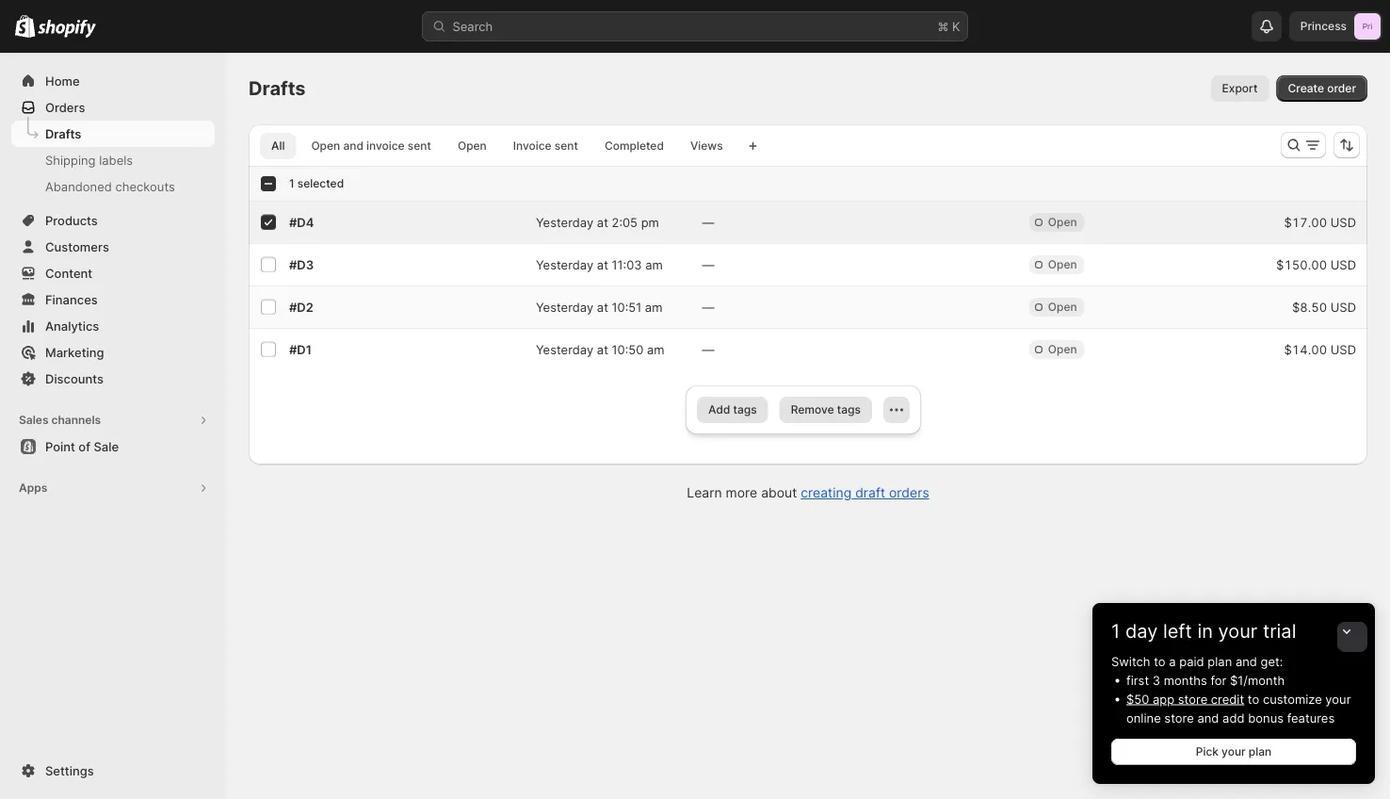 Task type: locate. For each thing, give the bounding box(es) containing it.
at for 2:05 pm
[[597, 215, 609, 229]]

your right "pick"
[[1222, 745, 1246, 759]]

apps
[[19, 481, 47, 495]]

1 vertical spatial plan
[[1249, 745, 1272, 759]]

drafts down orders at the top
[[45, 126, 81, 141]]

— right '11:03 am'
[[703, 257, 715, 272]]

left
[[1164, 620, 1193, 643]]

yesterday for yesterday at 10:50 am
[[536, 342, 594, 357]]

home
[[45, 73, 80, 88]]

3 yesterday from the top
[[536, 300, 594, 314]]

princess
[[1301, 19, 1347, 33]]

learn
[[687, 485, 722, 501]]

paid
[[1180, 654, 1205, 669]]

open for yesterday at 11:03 am
[[1049, 258, 1078, 271]]

1 vertical spatial 1
[[1112, 620, 1121, 643]]

plan up for
[[1208, 654, 1233, 669]]

at left 2:05 pm on the left top
[[597, 215, 609, 229]]

tags right add
[[734, 403, 757, 416]]

sales
[[19, 413, 49, 427]]

to
[[1154, 654, 1166, 669], [1248, 692, 1260, 706]]

and inside to customize your online store and add bonus features
[[1198, 710, 1220, 725]]

3 usd from the top
[[1331, 300, 1357, 314]]

1 horizontal spatial and
[[1198, 710, 1220, 725]]

add
[[709, 403, 731, 416]]

yesterday up yesterday at 11:03 am
[[536, 215, 594, 229]]

0 vertical spatial plan
[[1208, 654, 1233, 669]]

yesterday for yesterday at 2:05 pm
[[536, 215, 594, 229]]

yesterday at 10:51 am
[[536, 300, 663, 314]]

0 vertical spatial drafts
[[249, 77, 306, 100]]

search
[[453, 19, 493, 33]]

1 selected
[[289, 177, 344, 190]]

— right 2:05 pm on the left top
[[703, 215, 715, 229]]

to inside to customize your online store and add bonus features
[[1248, 692, 1260, 706]]

yesterday for yesterday at 11:03 am
[[536, 257, 594, 272]]

usd right $14.00
[[1331, 342, 1357, 357]]

finances link
[[11, 286, 215, 313]]

usd for $17.00 usd
[[1331, 215, 1357, 229]]

switch to a paid plan and get:
[[1112, 654, 1284, 669]]

10:51 am
[[612, 300, 663, 314]]

usd
[[1331, 215, 1357, 229], [1331, 257, 1357, 272], [1331, 300, 1357, 314], [1331, 342, 1357, 357]]

3 at from the top
[[597, 300, 609, 314]]

for
[[1211, 673, 1227, 687]]

yesterday down yesterday at 11:03 am
[[536, 300, 594, 314]]

to customize your online store and add bonus features
[[1127, 692, 1352, 725]]

export
[[1223, 82, 1258, 95]]

of
[[79, 439, 90, 454]]

first 3 months for $1/month
[[1127, 673, 1286, 687]]

1 left day on the bottom right
[[1112, 620, 1121, 643]]

3 — from the top
[[703, 300, 715, 314]]

usd right $8.50
[[1331, 300, 1357, 314]]

1 vertical spatial to
[[1248, 692, 1260, 706]]

app
[[1153, 692, 1175, 706]]

#d3
[[289, 257, 314, 272]]

usd for $14.00 usd
[[1331, 342, 1357, 357]]

invoice
[[367, 139, 405, 153]]

1 horizontal spatial to
[[1248, 692, 1260, 706]]

to left a
[[1154, 654, 1166, 669]]

2 usd from the top
[[1331, 257, 1357, 272]]

4 at from the top
[[597, 342, 609, 357]]

store inside to customize your online store and add bonus features
[[1165, 710, 1195, 725]]

$50 app store credit link
[[1127, 692, 1245, 706]]

1 day left in your trial
[[1112, 620, 1297, 643]]

$8.50 usd
[[1293, 300, 1357, 314]]

features
[[1288, 710, 1335, 725]]

and for to
[[1198, 710, 1220, 725]]

$150.00
[[1277, 257, 1328, 272]]

usd for $150.00 usd
[[1331, 257, 1357, 272]]

1 horizontal spatial tags
[[838, 403, 861, 416]]

1 yesterday from the top
[[536, 215, 594, 229]]

sent inside open and invoice sent link
[[408, 139, 432, 153]]

2 at from the top
[[597, 257, 609, 272]]

1 vertical spatial store
[[1165, 710, 1195, 725]]

store
[[1179, 692, 1208, 706], [1165, 710, 1195, 725]]

1 — from the top
[[703, 215, 715, 229]]

— for 2:05 pm
[[703, 215, 715, 229]]

and left invoice at the top of the page
[[343, 139, 364, 153]]

$1/month
[[1231, 673, 1286, 687]]

0 horizontal spatial tags
[[734, 403, 757, 416]]

plan down bonus
[[1249, 745, 1272, 759]]

create order link
[[1277, 75, 1368, 102]]

remove tags
[[791, 403, 861, 416]]

customize
[[1264, 692, 1323, 706]]

home link
[[11, 68, 215, 94]]

and left add
[[1198, 710, 1220, 725]]

drafts up all
[[249, 77, 306, 100]]

0 horizontal spatial plan
[[1208, 654, 1233, 669]]

0 horizontal spatial 1
[[289, 177, 295, 190]]

channels
[[51, 413, 101, 427]]

pick
[[1197, 745, 1219, 759]]

point of sale button
[[0, 433, 226, 460]]

1 sent from the left
[[408, 139, 432, 153]]

— up add
[[703, 342, 715, 357]]

completed
[[605, 139, 664, 153]]

drafts inside drafts link
[[45, 126, 81, 141]]

0 horizontal spatial sent
[[408, 139, 432, 153]]

all button
[[260, 133, 296, 159]]

2 — from the top
[[703, 257, 715, 272]]

0 horizontal spatial to
[[1154, 654, 1166, 669]]

about
[[761, 485, 797, 501]]

products link
[[11, 207, 215, 234]]

usd right $17.00
[[1331, 215, 1357, 229]]

settings link
[[11, 758, 215, 784]]

open inside open and invoice sent link
[[311, 139, 340, 153]]

— right 10:51 am
[[703, 300, 715, 314]]

sale
[[94, 439, 119, 454]]

2 vertical spatial and
[[1198, 710, 1220, 725]]

shipping labels link
[[11, 147, 215, 173]]

princess image
[[1355, 13, 1381, 40]]

at for 10:50 am
[[597, 342, 609, 357]]

invoice
[[513, 139, 552, 153]]

store down $50 app store credit link
[[1165, 710, 1195, 725]]

open and invoice sent link
[[300, 133, 443, 159]]

0 vertical spatial to
[[1154, 654, 1166, 669]]

yesterday down yesterday at 2:05 pm
[[536, 257, 594, 272]]

0 vertical spatial 1
[[289, 177, 295, 190]]

#d3 link
[[289, 257, 314, 272]]

1 horizontal spatial 1
[[1112, 620, 1121, 643]]

2 tags from the left
[[838, 403, 861, 416]]

2 sent from the left
[[555, 139, 578, 153]]

1 vertical spatial drafts
[[45, 126, 81, 141]]

$17.00
[[1285, 215, 1328, 229]]

marketing
[[45, 345, 104, 359]]

open inside open link
[[458, 139, 487, 153]]

0 vertical spatial your
[[1219, 620, 1258, 643]]

sent inside 'invoice sent' link
[[555, 139, 578, 153]]

$14.00 usd
[[1285, 342, 1357, 357]]

drafts
[[249, 77, 306, 100], [45, 126, 81, 141]]

1 usd from the top
[[1331, 215, 1357, 229]]

sent
[[408, 139, 432, 153], [555, 139, 578, 153]]

abandoned
[[45, 179, 112, 194]]

finances
[[45, 292, 98, 307]]

$50
[[1127, 692, 1150, 706]]

1
[[289, 177, 295, 190], [1112, 620, 1121, 643]]

orders
[[45, 100, 85, 114]]

4 usd from the top
[[1331, 342, 1357, 357]]

0 horizontal spatial drafts
[[45, 126, 81, 141]]

at left 10:50 am
[[597, 342, 609, 357]]

plan
[[1208, 654, 1233, 669], [1249, 745, 1272, 759]]

sales channels button
[[11, 407, 215, 433]]

sent right the invoice
[[555, 139, 578, 153]]

2 horizontal spatial and
[[1236, 654, 1258, 669]]

your right in
[[1219, 620, 1258, 643]]

4 — from the top
[[703, 342, 715, 357]]

tab list
[[256, 132, 738, 159]]

1 horizontal spatial sent
[[555, 139, 578, 153]]

1 vertical spatial and
[[1236, 654, 1258, 669]]

sent right invoice at the top of the page
[[408, 139, 432, 153]]

yesterday down yesterday at 10:51 am
[[536, 342, 594, 357]]

1 at from the top
[[597, 215, 609, 229]]

marketing link
[[11, 339, 215, 366]]

views
[[691, 139, 723, 153]]

analytics link
[[11, 313, 215, 339]]

at for 11:03 am
[[597, 257, 609, 272]]

tab list containing all
[[256, 132, 738, 159]]

1 inside dropdown button
[[1112, 620, 1121, 643]]

at left '11:03 am'
[[597, 257, 609, 272]]

usd right $150.00
[[1331, 257, 1357, 272]]

creating
[[801, 485, 852, 501]]

2 vertical spatial your
[[1222, 745, 1246, 759]]

0 vertical spatial and
[[343, 139, 364, 153]]

4 yesterday from the top
[[536, 342, 594, 357]]

customers link
[[11, 234, 215, 260]]

#d2
[[289, 300, 314, 314]]

tags right remove
[[838, 403, 861, 416]]

and up $1/month
[[1236, 654, 1258, 669]]

at left 10:51 am
[[597, 300, 609, 314]]

add tags button
[[697, 397, 769, 423]]

add
[[1223, 710, 1245, 725]]

1 tags from the left
[[734, 403, 757, 416]]

1 day left in your trial button
[[1093, 603, 1376, 643]]

— for 10:50 am
[[703, 342, 715, 357]]

store down months
[[1179, 692, 1208, 706]]

to down $1/month
[[1248, 692, 1260, 706]]

drafts link
[[11, 121, 215, 147]]

$8.50
[[1293, 300, 1328, 314]]

1 left selected
[[289, 177, 295, 190]]

10:50 am
[[612, 342, 665, 357]]

apps button
[[11, 475, 215, 501]]

remove tags button
[[780, 397, 873, 423]]

2 yesterday from the top
[[536, 257, 594, 272]]

your up the features
[[1326, 692, 1352, 706]]

1 vertical spatial your
[[1326, 692, 1352, 706]]



Task type: vqa. For each thing, say whether or not it's contained in the screenshot.


Task type: describe. For each thing, give the bounding box(es) containing it.
shipping labels
[[45, 153, 133, 167]]

labels
[[99, 153, 133, 167]]

#d2 link
[[289, 300, 314, 314]]

$150.00 usd
[[1277, 257, 1357, 272]]

open and invoice sent
[[311, 139, 432, 153]]

bonus
[[1249, 710, 1284, 725]]

yesterday for yesterday at 10:51 am
[[536, 300, 594, 314]]

discounts link
[[11, 366, 215, 392]]

orders link
[[11, 94, 215, 121]]

open for yesterday at 10:50 am
[[1049, 343, 1078, 356]]

invoice sent link
[[502, 133, 590, 159]]

#d1 link
[[289, 342, 312, 357]]

analytics
[[45, 318, 99, 333]]

shopify image
[[15, 15, 35, 37]]

at for 10:51 am
[[597, 300, 609, 314]]

tags for add tags
[[734, 403, 757, 416]]

shopify image
[[38, 19, 96, 38]]

11:03 am
[[612, 257, 663, 272]]

customers
[[45, 239, 109, 254]]

— for 11:03 am
[[703, 257, 715, 272]]

#d4 link
[[289, 215, 314, 229]]

usd for $8.50 usd
[[1331, 300, 1357, 314]]

shipping
[[45, 153, 96, 167]]

remove
[[791, 403, 835, 416]]

switch
[[1112, 654, 1151, 669]]

yesterday at 11:03 am
[[536, 257, 663, 272]]

your inside dropdown button
[[1219, 620, 1258, 643]]

completed link
[[594, 133, 676, 159]]

abandoned checkouts link
[[11, 173, 215, 200]]

your inside to customize your online store and add bonus features
[[1326, 692, 1352, 706]]

#d1
[[289, 342, 312, 357]]

2:05 pm
[[612, 215, 660, 229]]

settings
[[45, 763, 94, 778]]

and for switch
[[1236, 654, 1258, 669]]

sales channels
[[19, 413, 101, 427]]

discounts
[[45, 371, 104, 386]]

in
[[1198, 620, 1214, 643]]

point of sale
[[45, 439, 119, 454]]

open for yesterday at 10:51 am
[[1049, 300, 1078, 314]]

creating draft orders link
[[801, 485, 930, 501]]

create
[[1289, 82, 1325, 95]]

pick your plan
[[1197, 745, 1272, 759]]

yesterday at 10:50 am
[[536, 342, 665, 357]]

content link
[[11, 260, 215, 286]]

1 horizontal spatial plan
[[1249, 745, 1272, 759]]

draft
[[856, 485, 886, 501]]

— for 10:51 am
[[703, 300, 715, 314]]

⌘ k
[[938, 19, 961, 33]]

yesterday at 2:05 pm
[[536, 215, 660, 229]]

1 for 1 selected
[[289, 177, 295, 190]]

export button
[[1211, 75, 1270, 102]]

open for yesterday at 2:05 pm
[[1049, 215, 1078, 229]]

views link
[[679, 133, 735, 159]]

add tags
[[709, 403, 757, 416]]

selected
[[298, 177, 344, 190]]

content
[[45, 266, 93, 280]]

months
[[1164, 673, 1208, 687]]

tags for remove tags
[[838, 403, 861, 416]]

0 vertical spatial store
[[1179, 692, 1208, 706]]

orders
[[890, 485, 930, 501]]

0 horizontal spatial and
[[343, 139, 364, 153]]

more
[[726, 485, 758, 501]]

online
[[1127, 710, 1162, 725]]

1 for 1 day left in your trial
[[1112, 620, 1121, 643]]

1 day left in your trial element
[[1093, 652, 1376, 784]]

checkouts
[[115, 179, 175, 194]]

point of sale link
[[11, 433, 215, 460]]

learn more about creating draft orders
[[687, 485, 930, 501]]

products
[[45, 213, 98, 228]]

open link
[[447, 133, 498, 159]]

3
[[1153, 673, 1161, 687]]

#d4
[[289, 215, 314, 229]]

abandoned checkouts
[[45, 179, 175, 194]]

$14.00
[[1285, 342, 1328, 357]]

pick your plan link
[[1112, 739, 1357, 765]]

1 horizontal spatial drafts
[[249, 77, 306, 100]]

a
[[1170, 654, 1177, 669]]

day
[[1126, 620, 1158, 643]]

get:
[[1261, 654, 1284, 669]]



